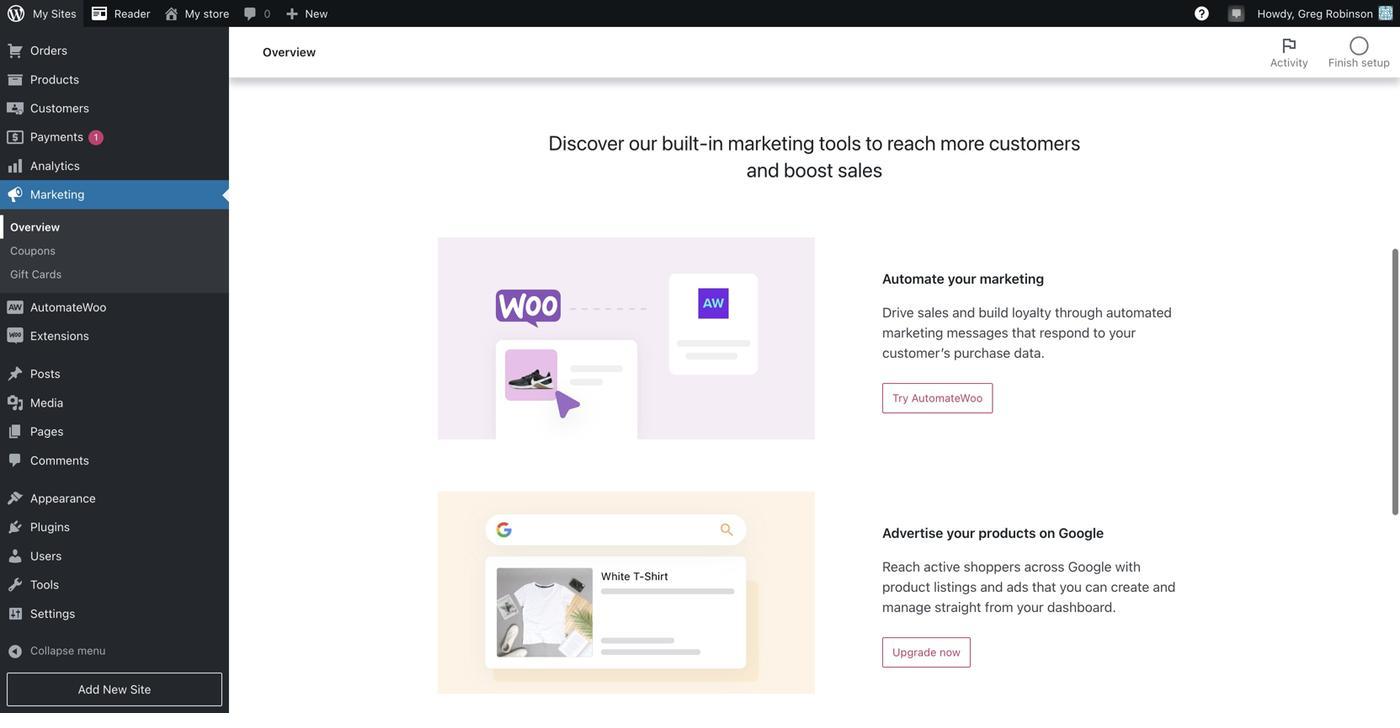 Task type: locate. For each thing, give the bounding box(es) containing it.
0 vertical spatial google
[[1059, 525, 1105, 541]]

2 my from the left
[[185, 7, 200, 20]]

overview down new link
[[263, 45, 316, 59]]

marketing
[[728, 131, 815, 155], [980, 271, 1045, 287], [883, 325, 944, 341]]

tools link
[[0, 571, 229, 600]]

1 vertical spatial to
[[1094, 325, 1106, 341]]

settings link
[[0, 600, 229, 628]]

try automatewoo link
[[883, 383, 994, 413]]

reach
[[883, 559, 921, 575]]

add
[[78, 683, 100, 697]]

finish setup
[[1329, 56, 1391, 69]]

tab list
[[1261, 27, 1401, 78]]

1 vertical spatial automatewoo
[[912, 392, 983, 404]]

automated
[[1107, 304, 1173, 320]]

1 horizontal spatial my
[[185, 7, 200, 20]]

1 vertical spatial new
[[103, 683, 127, 697]]

and up "messages"
[[953, 304, 976, 320]]

products
[[30, 72, 79, 86]]

upgrade now link
[[883, 638, 971, 668]]

your inside drive sales and build loyalty through automated marketing messages that respond to your customer's purchase data.
[[1110, 325, 1137, 341]]

new right 0
[[305, 7, 328, 20]]

drive sales and build loyalty through automated marketing messages that respond to your customer's purchase data.
[[883, 304, 1173, 361]]

0 vertical spatial to
[[866, 131, 883, 155]]

tools
[[820, 131, 862, 155]]

my left sites
[[33, 7, 48, 20]]

appearance
[[30, 492, 96, 505]]

marketing up boost
[[728, 131, 815, 155]]

your inside reach active shoppers across google with product listings and ads that you can create and manage straight from your dashboard.
[[1017, 599, 1044, 615]]

products link
[[0, 65, 229, 94]]

extensions
[[30, 329, 89, 343]]

sales down tools
[[838, 158, 883, 181]]

across
[[1025, 559, 1065, 575]]

marketing link
[[0, 180, 229, 209]]

new link
[[278, 0, 335, 27]]

automate your marketing
[[883, 271, 1045, 287]]

listings
[[934, 579, 977, 595]]

0 vertical spatial that
[[1013, 325, 1037, 341]]

built-
[[662, 131, 709, 155]]

reach
[[888, 131, 936, 155]]

1 my from the left
[[33, 7, 48, 20]]

toolbar navigation
[[0, 0, 1401, 30]]

create
[[1112, 579, 1150, 595]]

comments link
[[0, 446, 229, 475]]

1 vertical spatial sales
[[918, 304, 949, 320]]

new inside toolbar navigation
[[305, 7, 328, 20]]

my left store
[[185, 7, 200, 20]]

finish setup button
[[1319, 27, 1401, 78]]

plugins
[[30, 520, 70, 534]]

sales right drive
[[918, 304, 949, 320]]

pages link
[[0, 418, 229, 446]]

and down shoppers
[[981, 579, 1004, 595]]

to down through
[[1094, 325, 1106, 341]]

new
[[305, 7, 328, 20], [103, 683, 127, 697]]

automatewoo up extensions at top
[[30, 300, 107, 314]]

0 horizontal spatial marketing
[[728, 131, 815, 155]]

0 horizontal spatial sales
[[838, 158, 883, 181]]

marketing up build
[[980, 271, 1045, 287]]

our
[[629, 131, 658, 155]]

your down ads
[[1017, 599, 1044, 615]]

my for my sites
[[33, 7, 48, 20]]

0 horizontal spatial my
[[33, 7, 48, 20]]

1 vertical spatial that
[[1033, 579, 1057, 595]]

automatewoo right 'try'
[[912, 392, 983, 404]]

and
[[747, 158, 780, 181], [953, 304, 976, 320], [981, 579, 1004, 595], [1154, 579, 1176, 595]]

appearance link
[[0, 484, 229, 513]]

1 horizontal spatial new
[[305, 7, 328, 20]]

1 horizontal spatial sales
[[918, 304, 949, 320]]

advertise
[[883, 525, 944, 541]]

0 horizontal spatial to
[[866, 131, 883, 155]]

marketing inside "discover our built-in marketing tools to reach more customers and boost sales"
[[728, 131, 815, 155]]

google right on
[[1059, 525, 1105, 541]]

advertise your products on google
[[883, 525, 1105, 541]]

howdy,
[[1258, 7, 1296, 20]]

automatewoo
[[30, 300, 107, 314], [912, 392, 983, 404]]

my sites
[[33, 7, 77, 20]]

my
[[33, 7, 48, 20], [185, 7, 200, 20]]

overview link
[[0, 215, 229, 239]]

menu
[[77, 644, 106, 657]]

0 vertical spatial marketing
[[728, 131, 815, 155]]

1 horizontal spatial marketing
[[883, 325, 944, 341]]

discover
[[549, 131, 625, 155]]

howdy, greg robinson
[[1258, 7, 1374, 20]]

1 horizontal spatial to
[[1094, 325, 1106, 341]]

my inside "link"
[[33, 7, 48, 20]]

coupons
[[10, 244, 56, 257]]

0 horizontal spatial automatewoo
[[30, 300, 107, 314]]

users link
[[0, 542, 229, 571]]

comments
[[30, 454, 89, 467]]

your down automated
[[1110, 325, 1137, 341]]

2 horizontal spatial marketing
[[980, 271, 1045, 287]]

google inside reach active shoppers across google with product listings and ads that you can create and manage straight from your dashboard.
[[1069, 559, 1112, 575]]

robinson
[[1327, 7, 1374, 20]]

0 horizontal spatial overview
[[10, 221, 60, 233]]

to
[[866, 131, 883, 155], [1094, 325, 1106, 341]]

active
[[924, 559, 961, 575]]

marketing up customer's
[[883, 325, 944, 341]]

overview up coupons
[[10, 221, 60, 233]]

upgrades
[[30, 5, 84, 19]]

in
[[709, 131, 724, 155]]

1 horizontal spatial overview
[[263, 45, 316, 59]]

0 vertical spatial sales
[[838, 158, 883, 181]]

marketing inside drive sales and build loyalty through automated marketing messages that respond to your customer's purchase data.
[[883, 325, 944, 341]]

loyalty
[[1013, 304, 1052, 320]]

you
[[1060, 579, 1082, 595]]

0 horizontal spatial new
[[103, 683, 127, 697]]

media
[[30, 396, 63, 410]]

0 vertical spatial automatewoo
[[30, 300, 107, 314]]

that inside reach active shoppers across google with product listings and ads that you can create and manage straight from your dashboard.
[[1033, 579, 1057, 595]]

reach active shoppers across google with product listings and ads that you can create and manage straight from your dashboard.
[[883, 559, 1176, 615]]

1 vertical spatial google
[[1069, 559, 1112, 575]]

orders link
[[0, 36, 229, 65]]

0 vertical spatial overview
[[263, 45, 316, 59]]

google
[[1059, 525, 1105, 541], [1069, 559, 1112, 575]]

overview
[[263, 45, 316, 59], [10, 221, 60, 233]]

0 vertical spatial new
[[305, 7, 328, 20]]

automatewoo link
[[0, 293, 229, 322]]

0
[[264, 7, 271, 20]]

2 vertical spatial marketing
[[883, 325, 944, 341]]

that down across on the bottom right of page
[[1033, 579, 1057, 595]]

to right tools
[[866, 131, 883, 155]]

that up data.
[[1013, 325, 1037, 341]]

google up can
[[1069, 559, 1112, 575]]

new left the site on the left
[[103, 683, 127, 697]]

manage
[[883, 599, 932, 615]]

and left boost
[[747, 158, 780, 181]]



Task type: vqa. For each thing, say whether or not it's contained in the screenshot.
Total 0%
no



Task type: describe. For each thing, give the bounding box(es) containing it.
reader
[[114, 7, 150, 20]]

plugins link
[[0, 513, 229, 542]]

customers
[[30, 101, 89, 115]]

more
[[941, 131, 985, 155]]

through
[[1056, 304, 1103, 320]]

my store link
[[157, 0, 236, 27]]

posts link
[[0, 360, 229, 389]]

product
[[883, 579, 931, 595]]

setup
[[1362, 56, 1391, 69]]

boost
[[784, 158, 834, 181]]

from
[[985, 599, 1014, 615]]

upgrade now
[[893, 646, 961, 659]]

tab list containing activity
[[1261, 27, 1401, 78]]

collapse menu button
[[0, 638, 229, 666]]

gift cards
[[10, 268, 62, 281]]

on
[[1040, 525, 1056, 541]]

dashboard.
[[1048, 599, 1117, 615]]

and inside drive sales and build loyalty through automated marketing messages that respond to your customer's purchase data.
[[953, 304, 976, 320]]

your up active
[[947, 525, 976, 541]]

automate
[[883, 271, 945, 287]]

ads
[[1007, 579, 1029, 595]]

new inside 'link'
[[103, 683, 127, 697]]

add new site link
[[7, 673, 222, 707]]

now
[[940, 646, 961, 659]]

activity
[[1271, 56, 1309, 69]]

customers link
[[0, 94, 229, 123]]

customer's
[[883, 345, 951, 361]]

and right create
[[1154, 579, 1176, 595]]

your right automate
[[948, 271, 977, 287]]

try automatewoo
[[893, 392, 983, 404]]

collapse menu
[[30, 644, 106, 657]]

cards
[[32, 268, 62, 281]]

can
[[1086, 579, 1108, 595]]

upgrade
[[893, 646, 937, 659]]

that inside drive sales and build loyalty through automated marketing messages that respond to your customer's purchase data.
[[1013, 325, 1037, 341]]

build
[[979, 304, 1009, 320]]

settings
[[30, 607, 75, 621]]

finish
[[1329, 56, 1359, 69]]

greg
[[1299, 7, 1324, 20]]

coupons link
[[0, 239, 229, 263]]

respond
[[1040, 325, 1090, 341]]

1 vertical spatial overview
[[10, 221, 60, 233]]

sites
[[51, 7, 77, 20]]

try
[[893, 392, 909, 404]]

notification image
[[1231, 6, 1244, 19]]

sales inside drive sales and build loyalty through automated marketing messages that respond to your customer's purchase data.
[[918, 304, 949, 320]]

to inside drive sales and build loyalty through automated marketing messages that respond to your customer's purchase data.
[[1094, 325, 1106, 341]]

my sites link
[[0, 0, 83, 27]]

payments
[[30, 130, 83, 144]]

1 vertical spatial marketing
[[980, 271, 1045, 287]]

sales inside "discover our built-in marketing tools to reach more customers and boost sales"
[[838, 158, 883, 181]]

gift
[[10, 268, 29, 281]]

google for across
[[1069, 559, 1112, 575]]

with
[[1116, 559, 1142, 575]]

add new site
[[78, 683, 151, 697]]

my store
[[185, 7, 229, 20]]

upgrades link
[[0, 0, 229, 27]]

extensions link
[[0, 322, 229, 351]]

pages
[[30, 425, 64, 439]]

payments 1
[[30, 130, 98, 144]]

my for my store
[[185, 7, 200, 20]]

customers
[[990, 131, 1081, 155]]

drive
[[883, 304, 915, 320]]

straight
[[935, 599, 982, 615]]

google for on
[[1059, 525, 1105, 541]]

0 link
[[236, 0, 278, 27]]

tools
[[30, 578, 59, 592]]

discover our built-in marketing tools to reach more customers and boost sales
[[549, 131, 1081, 181]]

products
[[979, 525, 1037, 541]]

posts
[[30, 367, 60, 381]]

messages
[[947, 325, 1009, 341]]

and inside "discover our built-in marketing tools to reach more customers and boost sales"
[[747, 158, 780, 181]]

users
[[30, 549, 62, 563]]

media link
[[0, 389, 229, 418]]

analytics
[[30, 159, 80, 173]]

data.
[[1015, 345, 1045, 361]]

to inside "discover our built-in marketing tools to reach more customers and boost sales"
[[866, 131, 883, 155]]

purchase
[[955, 345, 1011, 361]]

1 horizontal spatial automatewoo
[[912, 392, 983, 404]]

site
[[130, 683, 151, 697]]

1
[[94, 132, 98, 143]]

marketing
[[30, 187, 85, 201]]

shoppers
[[964, 559, 1021, 575]]

activity button
[[1261, 27, 1319, 78]]

collapse
[[30, 644, 74, 657]]



